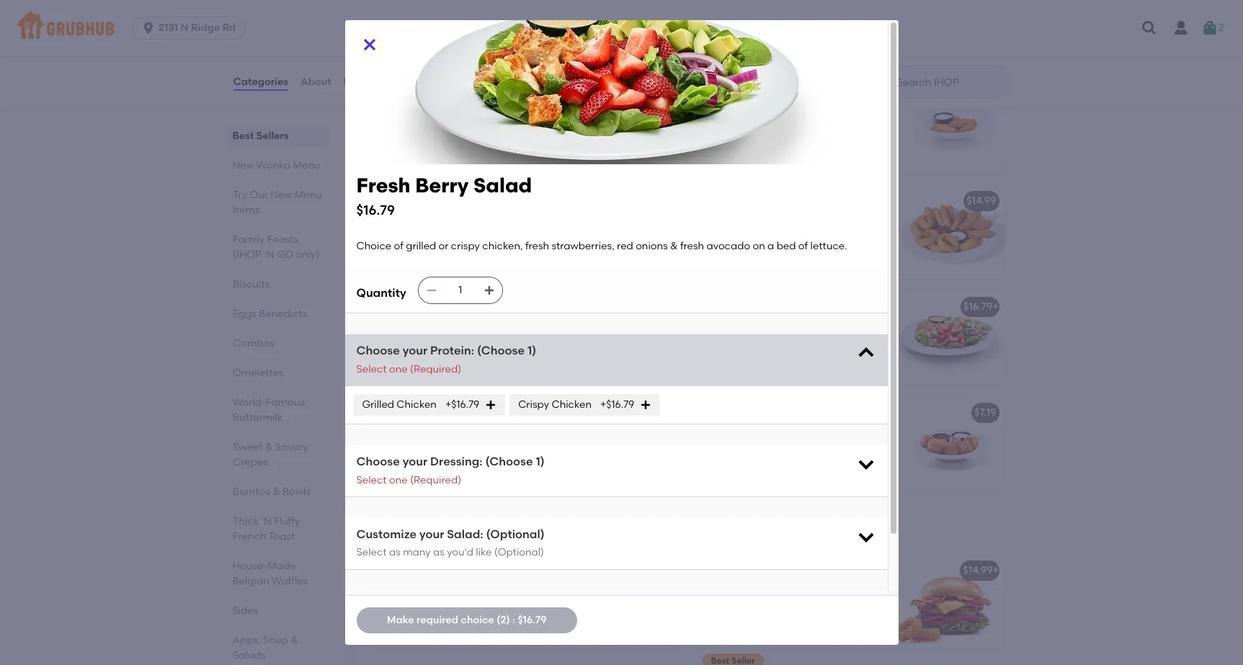Task type: locate. For each thing, give the bounding box(es) containing it.
chopped chicken salad image
[[574, 397, 682, 491]]

$14.99 inside button
[[967, 195, 997, 207]]

sugar.
[[703, 442, 732, 454]]

mozza sticks image
[[574, 186, 682, 279]]

served down melty on the top
[[501, 230, 533, 242]]

pickles up :
[[511, 600, 545, 612]]

with inside donut holes tossed in cinnamon sugar. served with cream cheese icing & dulce de leche caramel sauce.
[[771, 442, 791, 454]]

burritos
[[233, 486, 270, 498]]

2 vertical spatial bed
[[497, 471, 516, 483]]

chicken, for fresh berry salad
[[829, 321, 869, 334]]

in
[[505, 139, 514, 151], [798, 427, 806, 440]]

classic up bacon
[[723, 565, 759, 577]]

0 horizontal spatial apps,
[[233, 634, 260, 647]]

main navigation navigation
[[0, 0, 1244, 56]]

a down creamy
[[402, 336, 409, 348]]

avocado
[[707, 240, 751, 252], [703, 351, 746, 363]]

new tomato basil soup
[[380, 301, 496, 313]]

apps,
[[368, 46, 412, 64], [233, 634, 260, 647]]

+$16.79 right crispy chicken
[[601, 399, 635, 411]]

2 vertical spatial lettuce.
[[380, 486, 416, 498]]

svg image
[[141, 21, 156, 35], [361, 36, 378, 53], [484, 285, 495, 296], [856, 343, 876, 363], [640, 399, 652, 411]]

burgers
[[368, 521, 427, 540]]

0 horizontal spatial apps, soup & salads
[[233, 634, 298, 662]]

1) inside choose your protein: (choose 1) select one (required)
[[528, 344, 537, 358]]

menu inside try our new menu items
[[294, 189, 322, 201]]

1 the from the left
[[380, 565, 398, 577]]

crispy inside six perfectly crispy & melty mozzarella cheese sticks served with marinara.
[[441, 215, 470, 228]]

2 classic from the left
[[723, 565, 759, 577]]

0 horizontal spatial classic.
[[414, 585, 450, 597]]

a right truly
[[405, 585, 412, 597]]

grilled inside 'choice of grilled or crispy chicken, hickory-smoked bacon, fresh avocado, tomatoes, four-cheese blend & red onions on a bed of lettuce.'
[[429, 427, 459, 440]]

onions inside 'choice of grilled or crispy chicken, hickory-smoked bacon, fresh avocado, tomatoes, four-cheese blend & red onions on a bed of lettuce.'
[[439, 471, 471, 483]]

world-famous buttermilk pancakes tab
[[233, 395, 323, 439]]

ihop® down improve
[[800, 629, 831, 641]]

1 choose from the top
[[357, 344, 400, 358]]

four- inside 'choice of grilled or crispy chicken, hickory-smoked bacon, fresh avocado, tomatoes, four-cheese blend & red onions on a bed of lettuce.'
[[480, 457, 504, 469]]

1 vertical spatial lettuce.
[[806, 351, 843, 363]]

make required choice (2) : $16.79
[[387, 614, 547, 626]]

cheese, down the hickory-
[[753, 614, 791, 627]]

topped
[[512, 321, 548, 334]]

select inside choose your protein: (choose 1) select one (required)
[[357, 363, 387, 375]]

apps, soup & salads up the quesadilla
[[368, 46, 526, 64]]

your down creamy
[[403, 344, 428, 358]]

chicken for crispy chicken
[[552, 399, 592, 411]]

0 horizontal spatial +$16.79
[[445, 399, 480, 411]]

choose
[[357, 344, 400, 358], [357, 455, 400, 469]]

0 horizontal spatial berry
[[415, 173, 469, 198]]

buttermilk
[[824, 124, 874, 136]]

thick 'n fluffy french toast
[[233, 515, 300, 543]]

smoked up tomatoes, at the left bottom
[[419, 442, 457, 454]]

0 horizontal spatial sauce.
[[413, 614, 445, 627]]

in inside donut holes tossed in cinnamon sugar. served with cream cheese icing & dulce de leche caramel sauce.
[[798, 427, 806, 440]]

0 horizontal spatial bacon,
[[460, 442, 494, 454]]

a inside diced grilled chicken breast, roasted poblano & red bell peppers & melted jack & cheddar cheeses in a warm, grilled tortilla. served with salsa, pickled jalapenos and sour cream.
[[516, 139, 523, 151]]

required
[[417, 614, 459, 626]]

a
[[516, 139, 523, 151], [768, 240, 775, 252], [402, 336, 409, 348], [764, 351, 770, 363], [488, 471, 495, 483], [405, 585, 412, 597], [853, 585, 859, 597]]

and
[[468, 168, 487, 180]]

a up fresh berry salad
[[768, 240, 775, 252]]

1 horizontal spatial onions
[[636, 240, 668, 252]]

0 vertical spatial four-
[[462, 336, 485, 348]]

soup
[[416, 46, 454, 64], [471, 301, 496, 313], [263, 634, 288, 647]]

2 horizontal spatial sauce.
[[833, 629, 865, 641]]

1 vertical spatial your
[[403, 455, 428, 469]]

savory
[[275, 441, 308, 453]]

soup inside apps, soup & salads
[[263, 634, 288, 647]]

salad for chopped chicken salad
[[472, 407, 500, 419]]

new inside try our new menu items
[[270, 189, 292, 201]]

+
[[993, 301, 999, 313], [670, 565, 676, 577], [993, 565, 999, 577]]

0 vertical spatial onion,
[[479, 600, 509, 612]]

2 the from the left
[[703, 565, 721, 577]]

sauce. inside truly a classic. american cheese, lettuce, tomato, red onion, pickles & ihop® sauce.
[[413, 614, 445, 627]]

new for new wonka menu
[[233, 159, 254, 172]]

grilled up "pickled"
[[380, 153, 410, 165]]

1 vertical spatial berry
[[732, 301, 758, 313]]

$11.99
[[643, 565, 670, 577]]

(optional) up like
[[486, 528, 545, 541]]

new down best
[[233, 159, 254, 172]]

omelettes tab
[[233, 366, 323, 381]]

search icon image
[[874, 74, 891, 91]]

or down fresh berry salad
[[785, 321, 795, 334]]

2 one from the top
[[389, 474, 408, 486]]

1 classic from the left
[[400, 565, 436, 577]]

1 vertical spatial select
[[357, 474, 387, 486]]

(required) down tomatoes, at the left bottom
[[410, 474, 461, 486]]

choose inside choose your dressing: (choose 1) select one (required)
[[357, 455, 400, 469]]

0 vertical spatial (choose
[[477, 344, 525, 358]]

lettuce, up make on the bottom left of the page
[[380, 600, 416, 612]]

chopped chicken salad
[[380, 407, 500, 419]]

:
[[513, 614, 515, 626]]

salads up breast,
[[474, 46, 526, 64]]

select down avocado,
[[357, 474, 387, 486]]

0 horizontal spatial american
[[452, 585, 500, 597]]

american up choice
[[452, 585, 500, 597]]

0 vertical spatial strawberries,
[[552, 240, 615, 252]]

new inside tab
[[233, 159, 254, 172]]

1 horizontal spatial sauce.
[[703, 471, 735, 483]]

apps, soup & salads
[[368, 46, 526, 64], [233, 634, 298, 662]]

the classic with bacon
[[703, 565, 817, 577]]

your inside choose your dressing: (choose 1) select one (required)
[[403, 455, 428, 469]]

or up dressing:
[[462, 427, 472, 440]]

soup up chicken quesadilla
[[416, 46, 454, 64]]

with up sour
[[485, 153, 505, 165]]

served up dipping.
[[766, 124, 799, 136]]

eggs benedicts tab
[[233, 306, 323, 322]]

0 horizontal spatial as
[[389, 547, 401, 559]]

$16.79 +
[[964, 301, 999, 313]]

your up many
[[420, 528, 444, 541]]

our
[[249, 189, 268, 201]]

1 +$16.79 from the left
[[445, 399, 480, 411]]

upon
[[825, 585, 850, 597]]

classic down many
[[400, 565, 436, 577]]

with down 'tossed'
[[771, 442, 791, 454]]

0 vertical spatial one
[[389, 363, 408, 375]]

1 horizontal spatial apps,
[[368, 46, 412, 64]]

& inside truly a classic. american cheese, lettuce, tomato, red onion, pickles & ihop® sauce.
[[547, 600, 555, 612]]

choose down creamy
[[357, 344, 400, 358]]

chicken, inside 'choice of grilled or crispy chicken, hickory-smoked bacon, fresh avocado, tomatoes, four-cheese blend & red onions on a bed of lettuce.'
[[506, 427, 546, 440]]

cheese down "cinnamon"
[[828, 442, 863, 454]]

chicken right the crispy
[[552, 399, 592, 411]]

2 vertical spatial or
[[462, 427, 472, 440]]

0 vertical spatial in
[[505, 139, 514, 151]]

bacon, down upon
[[822, 600, 857, 612]]

salads
[[474, 46, 526, 64], [233, 650, 266, 662]]

your inside choose your protein: (choose 1) select one (required)
[[403, 344, 428, 358]]

berry inside fresh berry salad $16.79
[[415, 173, 469, 198]]

chicken quesadilla image
[[574, 80, 682, 173]]

house-made belgian waffles tab
[[233, 559, 323, 589]]

select inside customize your salad: (optional) select as many as you'd like (optional)
[[357, 547, 387, 559]]

choice down six
[[357, 240, 392, 252]]

0 horizontal spatial in
[[505, 139, 514, 151]]

tomato, up required
[[419, 600, 458, 612]]

soup down sides tab
[[263, 634, 288, 647]]

classic
[[400, 565, 436, 577], [723, 565, 759, 577]]

1 horizontal spatial classic
[[723, 565, 759, 577]]

0 vertical spatial berry
[[415, 173, 469, 198]]

smoked
[[419, 442, 457, 454], [781, 600, 820, 612]]

2 choose from the top
[[357, 455, 400, 469]]

menu inside tab
[[293, 159, 320, 172]]

0 horizontal spatial cheese,
[[502, 585, 540, 597]]

1 one from the top
[[389, 363, 408, 375]]

or down perfectly
[[439, 240, 449, 252]]

classic for bacon
[[723, 565, 759, 577]]

diced
[[380, 109, 408, 122]]

1 select from the top
[[357, 363, 387, 375]]

your for protein:
[[403, 344, 428, 358]]

you'd
[[447, 547, 474, 559]]

2 vertical spatial sauce.
[[833, 629, 865, 641]]

2 (required) from the top
[[410, 474, 461, 486]]

served up "dulce"
[[735, 442, 769, 454]]

1 horizontal spatial classic.
[[703, 600, 738, 612]]

0 vertical spatial $14.99
[[967, 195, 997, 207]]

served inside donut holes tossed in cinnamon sugar. served with cream cheese icing & dulce de leche caramel sauce.
[[735, 442, 769, 454]]

strawberries,
[[552, 240, 615, 252], [729, 336, 792, 348]]

+ for $14.99
[[993, 565, 999, 577]]

2131 n ridge rd
[[159, 22, 236, 34]]

Search IHOP search field
[[896, 76, 1006, 89]]

$14.99
[[967, 195, 997, 207], [963, 565, 993, 577]]

1 vertical spatial served
[[735, 442, 769, 454]]

decadent
[[412, 336, 460, 348]]

in up cream
[[798, 427, 806, 440]]

1) inside choose your dressing: (choose 1) select one (required)
[[536, 455, 545, 469]]

icing
[[703, 457, 726, 469]]

1 vertical spatial $14.99
[[963, 565, 993, 577]]

a inside 'choice of grilled or crispy chicken, hickory-smoked bacon, fresh avocado, tomatoes, four-cheese blend & red onions on a bed of lettuce.'
[[488, 471, 495, 483]]

categories button
[[233, 56, 289, 108]]

a up 'salsa,'
[[516, 139, 523, 151]]

(required) inside choose your dressing: (choose 1) select one (required)
[[410, 474, 461, 486]]

pickles down the hickory-
[[754, 629, 787, 641]]

& inside 6 golden, crispy jalapeño & cheddar cheese bites served with buttermilk ranch for dipping.
[[831, 109, 838, 122]]

new right our
[[270, 189, 292, 201]]

cheese down soup
[[485, 336, 521, 348]]

1 horizontal spatial bacon,
[[822, 600, 857, 612]]

cheese, up :
[[502, 585, 540, 597]]

on down dressing:
[[473, 471, 486, 483]]

2 vertical spatial on
[[473, 471, 486, 483]]

1 (required) from the top
[[410, 363, 461, 375]]

1 vertical spatial new
[[270, 189, 292, 201]]

four- right tomatoes, at the left bottom
[[480, 457, 504, 469]]

1 vertical spatial (required)
[[410, 474, 461, 486]]

1 vertical spatial 1)
[[536, 455, 545, 469]]

svg image inside the 2131 n ridge rd button
[[141, 21, 156, 35]]

2 vertical spatial soup
[[263, 634, 288, 647]]

1 horizontal spatial jalapeño
[[781, 109, 828, 122]]

1 vertical spatial four-
[[480, 457, 504, 469]]

1 vertical spatial pickles
[[754, 629, 787, 641]]

french
[[233, 531, 266, 543]]

benedicts
[[259, 308, 307, 320]]

served inside diced grilled chicken breast, roasted poblano & red bell peppers & melted jack & cheddar cheeses in a warm, grilled tortilla. served with salsa, pickled jalapenos and sour cream.
[[449, 153, 482, 165]]

0 horizontal spatial or
[[439, 240, 449, 252]]

'n left go
[[264, 249, 274, 261]]

lettuce.
[[811, 240, 848, 252], [806, 351, 843, 363], [380, 486, 416, 498]]

(required) inside choose your protein: (choose 1) select one (required)
[[410, 363, 461, 375]]

& inside donut holes tossed in cinnamon sugar. served with cream cheese icing & dulce de leche caramel sauce.
[[729, 457, 736, 469]]

family
[[233, 234, 264, 246]]

berry for fresh berry salad $16.79
[[415, 173, 469, 198]]

onion, up "(2)" at left bottom
[[479, 600, 509, 612]]

ihop® inside only bacon can improve upon a classic. hickory-smoked bacon, american cheese, lettuce, tomato, red onion, pickles & ihop® sauce.
[[800, 629, 831, 641]]

the
[[380, 565, 398, 577], [703, 565, 721, 577]]

classic. up required
[[414, 585, 450, 597]]

on inside 'choice of grilled or crispy chicken, hickory-smoked bacon, fresh avocado, tomatoes, four-cheese blend & red onions on a bed of lettuce.'
[[473, 471, 486, 483]]

in inside diced grilled chicken breast, roasted poblano & red bell peppers & melted jack & cheddar cheeses in a warm, grilled tortilla. served with salsa, pickled jalapenos and sour cream.
[[505, 139, 514, 151]]

try
[[233, 189, 247, 201]]

try our new menu items tab
[[233, 187, 323, 218]]

1) down the crispy
[[536, 455, 545, 469]]

choice up hickory- at the left bottom of page
[[380, 427, 415, 440]]

best
[[233, 130, 254, 142]]

chicken for grilled chicken
[[397, 399, 437, 411]]

served inside six perfectly crispy & melty mozzarella cheese sticks served with marinara.
[[501, 230, 533, 242]]

world-
[[233, 397, 266, 409]]

with inside diced grilled chicken breast, roasted poblano & red bell peppers & melted jack & cheddar cheeses in a warm, grilled tortilla. served with salsa, pickled jalapenos and sour cream.
[[485, 153, 505, 165]]

as down customize
[[389, 547, 401, 559]]

or inside 'choice of grilled or crispy chicken, hickory-smoked bacon, fresh avocado, tomatoes, four-cheese blend & red onions on a bed of lettuce.'
[[462, 427, 472, 440]]

1) for choose your dressing: (choose 1)
[[536, 455, 545, 469]]

& inside six perfectly crispy & melty mozzarella cheese sticks served with marinara.
[[473, 215, 480, 228]]

on up fresh berry salad
[[753, 240, 765, 252]]

(optional) right like
[[494, 547, 544, 559]]

0 vertical spatial ihop®
[[380, 614, 410, 627]]

(required) down protein: at the bottom left of page
[[410, 363, 461, 375]]

tomato, down upon
[[832, 614, 871, 627]]

your down hickory- at the left bottom of page
[[403, 455, 428, 469]]

ihop® down truly
[[380, 614, 410, 627]]

fresh inside fresh berry salad $16.79
[[357, 173, 411, 198]]

Input item quantity number field
[[445, 278, 476, 304]]

1) down topped
[[528, 344, 537, 358]]

american down the only in the right bottom of the page
[[703, 614, 751, 627]]

cheese, inside truly a classic. american cheese, lettuce, tomato, red onion, pickles & ihop® sauce.
[[502, 585, 540, 597]]

0 vertical spatial apps,
[[368, 46, 412, 64]]

the for the classic
[[380, 565, 398, 577]]

2 horizontal spatial new
[[380, 301, 402, 313]]

apps, up reviews
[[368, 46, 412, 64]]

select down customize
[[357, 547, 387, 559]]

chicken up like
[[446, 521, 508, 540]]

a up burgers & chicken sandwiches
[[488, 471, 495, 483]]

new wonka menu tab
[[233, 158, 323, 173]]

cheese
[[703, 124, 738, 136], [434, 230, 469, 242], [485, 336, 521, 348], [828, 442, 863, 454], [504, 457, 539, 469]]

0 vertical spatial select
[[357, 363, 387, 375]]

sides
[[233, 605, 258, 617]]

or inside choice of grilled or crispy chicken, fresh strawberries, red onions & fresh avocado on a bed of lettuce.
[[785, 321, 795, 334]]

1 vertical spatial fresh
[[703, 301, 729, 313]]

1 vertical spatial american
[[703, 614, 751, 627]]

bacon, inside 'choice of grilled or crispy chicken, hickory-smoked bacon, fresh avocado, tomatoes, four-cheese blend & red onions on a bed of lettuce.'
[[460, 442, 494, 454]]

new
[[233, 159, 254, 172], [270, 189, 292, 201], [380, 301, 402, 313]]

(choose for dressing:
[[485, 455, 533, 469]]

pickles
[[511, 600, 545, 612], [754, 629, 787, 641]]

chicken up diced
[[380, 89, 420, 101]]

avocado down fresh berry salad
[[703, 351, 746, 363]]

1 vertical spatial salads
[[233, 650, 266, 662]]

jalapeño up golden,
[[703, 89, 750, 101]]

+$16.79 down choose your protein: (choose 1) select one (required)
[[445, 399, 480, 411]]

+ for $11.99
[[670, 565, 676, 577]]

combos
[[233, 337, 274, 350]]

1 horizontal spatial new
[[270, 189, 292, 201]]

salad inside fresh berry salad $16.79
[[474, 173, 532, 198]]

1 vertical spatial one
[[389, 474, 408, 486]]

crispy
[[750, 109, 779, 122], [441, 215, 470, 228], [451, 240, 480, 252], [797, 321, 826, 334], [474, 427, 503, 440]]

with down creamy
[[380, 336, 400, 348]]

0 vertical spatial salad
[[474, 173, 532, 198]]

2 vertical spatial new
[[380, 301, 402, 313]]

0 vertical spatial new
[[233, 159, 254, 172]]

one for protein:
[[389, 363, 408, 375]]

belgian
[[233, 575, 269, 588]]

1 horizontal spatial apps, soup & salads
[[368, 46, 526, 64]]

1 horizontal spatial fresh
[[703, 301, 729, 313]]

only bacon can improve upon a classic. hickory-smoked bacon, american cheese, lettuce, tomato, red onion, pickles & ihop® sauce.
[[703, 585, 871, 641]]

salsa,
[[508, 153, 536, 165]]

served for bites
[[766, 124, 799, 136]]

apps, down the 'sides'
[[233, 634, 260, 647]]

(choose inside choose your protein: (choose 1) select one (required)
[[477, 344, 525, 358]]

0 horizontal spatial tomato,
[[419, 600, 458, 612]]

cheese inside 6 golden, crispy jalapeño & cheddar cheese bites served with buttermilk ranch for dipping.
[[703, 124, 738, 136]]

smoked down improve
[[781, 600, 820, 612]]

0 horizontal spatial ihop®
[[380, 614, 410, 627]]

1 vertical spatial onions
[[813, 336, 845, 348]]

bed
[[777, 240, 796, 252], [773, 351, 792, 363], [497, 471, 516, 483]]

smoked inside 'choice of grilled or crispy chicken, hickory-smoked bacon, fresh avocado, tomatoes, four-cheese blend & red onions on a bed of lettuce.'
[[419, 442, 457, 454]]

in up 'salsa,'
[[505, 139, 514, 151]]

lettuce, down improve
[[793, 614, 830, 627]]

0 vertical spatial salads
[[474, 46, 526, 64]]

select inside choose your dressing: (choose 1) select one (required)
[[357, 474, 387, 486]]

your inside customize your salad: (optional) select as many as you'd like (optional)
[[420, 528, 444, 541]]

2 button
[[1202, 15, 1225, 41]]

1 vertical spatial 'n
[[261, 515, 271, 528]]

1 vertical spatial choose
[[357, 455, 400, 469]]

four-
[[462, 336, 485, 348], [480, 457, 504, 469]]

red inside truly a classic. american cheese, lettuce, tomato, red onion, pickles & ihop® sauce.
[[460, 600, 477, 612]]

2 select from the top
[[357, 474, 387, 486]]

donut holes tossed in cinnamon sugar. served with cream cheese icing & dulce de leche caramel sauce.
[[703, 427, 863, 483]]

avocado up fresh berry salad
[[707, 240, 751, 252]]

ihop®
[[380, 614, 410, 627], [800, 629, 831, 641]]

2 vertical spatial select
[[357, 547, 387, 559]]

0 horizontal spatial lettuce,
[[380, 600, 416, 612]]

donut
[[703, 427, 732, 440]]

2 +$16.79 from the left
[[601, 399, 635, 411]]

select
[[357, 363, 387, 375], [357, 474, 387, 486], [357, 547, 387, 559]]

a right upon
[[853, 585, 859, 597]]

1 horizontal spatial soup
[[416, 46, 454, 64]]

1 vertical spatial tomato,
[[832, 614, 871, 627]]

(required) for protein:
[[410, 363, 461, 375]]

1 vertical spatial menu
[[294, 189, 322, 201]]

salads inside apps, soup & salads
[[233, 650, 266, 662]]

served for sticks
[[501, 230, 533, 242]]

with
[[801, 124, 822, 136], [485, 153, 505, 165], [536, 230, 556, 242], [380, 336, 400, 348], [771, 442, 791, 454], [762, 565, 783, 577]]

new tomato basil soup image
[[574, 292, 682, 385]]

fresh up six
[[357, 173, 411, 198]]

one up grilled chicken
[[389, 363, 408, 375]]

categories
[[233, 76, 289, 88]]

served
[[766, 124, 799, 136], [501, 230, 533, 242]]

choose inside choose your protein: (choose 1) select one (required)
[[357, 344, 400, 358]]

sticks
[[414, 195, 443, 207]]

fresh for fresh berry salad
[[703, 301, 729, 313]]

cheese down the crispy
[[504, 457, 539, 469]]

1 horizontal spatial served
[[766, 124, 799, 136]]

jack
[[380, 139, 404, 151]]

four- inside creamy tomato basil soup topped with a decadent four-cheese crisp.
[[462, 336, 485, 348]]

avocado,
[[380, 457, 426, 469]]

2 vertical spatial salad
[[472, 407, 500, 419]]

cinnamon
[[809, 427, 858, 440]]

american inside truly a classic. american cheese, lettuce, tomato, red onion, pickles & ihop® sauce.
[[452, 585, 500, 597]]

four- down basil
[[462, 336, 485, 348]]

(choose inside choose your dressing: (choose 1) select one (required)
[[485, 455, 533, 469]]

fresh inside 'choice of grilled or crispy chicken, hickory-smoked bacon, fresh avocado, tomatoes, four-cheese blend & red onions on a bed of lettuce.'
[[497, 442, 521, 454]]

0 horizontal spatial soup
[[263, 634, 288, 647]]

bacon, inside only bacon can improve upon a classic. hickory-smoked bacon, american cheese, lettuce, tomato, red onion, pickles & ihop® sauce.
[[822, 600, 857, 612]]

as left you'd
[[433, 547, 445, 559]]

select for choose your protein: (choose 1)
[[357, 363, 387, 375]]

0 horizontal spatial smoked
[[419, 442, 457, 454]]

1 vertical spatial salad
[[760, 301, 789, 313]]

thick 'n fluffy french toast tab
[[233, 514, 323, 544]]

best sellers tab
[[233, 128, 323, 143]]

on down fresh berry salad
[[749, 351, 761, 363]]

select up grilled
[[357, 363, 387, 375]]

1 vertical spatial jalapeño
[[781, 109, 828, 122]]

& inside 'choice of grilled or crispy chicken, hickory-smoked bacon, fresh avocado, tomatoes, four-cheese blend & red onions on a bed of lettuce.'
[[410, 471, 418, 483]]

quantity
[[357, 286, 406, 300]]

1 vertical spatial in
[[798, 427, 806, 440]]

tomato, inside only bacon can improve upon a classic. hickory-smoked bacon, american cheese, lettuce, tomato, red onion, pickles & ihop® sauce.
[[832, 614, 871, 627]]

with inside 6 golden, crispy jalapeño & cheddar cheese bites served with buttermilk ranch for dipping.
[[801, 124, 822, 136]]

3 select from the top
[[357, 547, 387, 559]]

fresh right $5.99
[[703, 301, 729, 313]]

hickory-
[[380, 442, 419, 454]]

menu right wonka
[[293, 159, 320, 172]]

choice inside 'choice of grilled or crispy chicken, hickory-smoked bacon, fresh avocado, tomatoes, four-cheese blend & red onions on a bed of lettuce.'
[[380, 427, 415, 440]]

(choose down soup
[[477, 344, 525, 358]]

0 vertical spatial lettuce.
[[811, 240, 848, 252]]

the up truly
[[380, 565, 398, 577]]

apps, inside tab
[[233, 634, 260, 647]]

american
[[452, 585, 500, 597], [703, 614, 751, 627]]

0 vertical spatial jalapeño
[[703, 89, 750, 101]]

1 horizontal spatial in
[[798, 427, 806, 440]]

cheese left sticks
[[434, 230, 469, 242]]

1 horizontal spatial strawberries,
[[729, 336, 792, 348]]

with down bites
[[801, 124, 822, 136]]

choice inside choice of grilled or crispy chicken, fresh strawberries, red onions & fresh avocado on a bed of lettuce.
[[703, 321, 738, 334]]

served up and
[[449, 153, 482, 165]]

one down avocado,
[[389, 474, 408, 486]]

1 vertical spatial or
[[785, 321, 795, 334]]

0 vertical spatial lettuce,
[[380, 600, 416, 612]]

chicken
[[443, 109, 481, 122]]

svg image
[[1141, 19, 1159, 37], [1202, 19, 1219, 37], [426, 285, 437, 296], [485, 399, 497, 411], [856, 454, 876, 474], [856, 527, 876, 547]]

0 vertical spatial menu
[[293, 159, 320, 172]]

0 vertical spatial apps, soup & salads
[[368, 46, 526, 64]]

1 vertical spatial (optional)
[[494, 547, 544, 559]]

eggs benedicts
[[233, 308, 307, 320]]

six
[[380, 215, 393, 228]]

bacon, up dressing:
[[460, 442, 494, 454]]

'n inside thick 'n fluffy french toast
[[261, 515, 271, 528]]

salad:
[[447, 528, 484, 541]]

hickory-
[[741, 600, 781, 612]]

strawberries, inside choice of grilled or crispy chicken, fresh strawberries, red onions & fresh avocado on a bed of lettuce.
[[729, 336, 792, 348]]

chicken right chopped
[[429, 407, 469, 419]]

served inside 6 golden, crispy jalapeño & cheddar cheese bites served with buttermilk ranch for dipping.
[[766, 124, 799, 136]]

0 vertical spatial bacon,
[[460, 442, 494, 454]]

red inside only bacon can improve upon a classic. hickory-smoked bacon, american cheese, lettuce, tomato, red onion, pickles & ihop® sauce.
[[703, 629, 719, 641]]

cheese up ranch
[[703, 124, 738, 136]]

menu down new wonka menu tab
[[294, 189, 322, 201]]

0 horizontal spatial fresh
[[357, 173, 411, 198]]

sides tab
[[233, 603, 323, 619]]

0 vertical spatial 'n
[[264, 249, 274, 261]]

$14.99 for $14.99 +
[[963, 565, 993, 577]]

perfectly
[[396, 215, 439, 228]]

& inside apps, soup & salads
[[290, 634, 298, 647]]

'n
[[264, 249, 274, 261], [261, 515, 271, 528]]

2131 n ridge rd button
[[132, 17, 251, 40]]

classic.
[[414, 585, 450, 597], [703, 600, 738, 612]]

or for fresh berry salad
[[785, 321, 795, 334]]

classic. down the only in the right bottom of the page
[[703, 600, 738, 612]]

1 vertical spatial ihop®
[[800, 629, 831, 641]]

2 vertical spatial chicken,
[[506, 427, 546, 440]]

red
[[433, 124, 449, 136], [617, 240, 634, 252], [794, 336, 811, 348], [420, 471, 436, 483], [460, 600, 477, 612], [703, 629, 719, 641]]

(choose right dressing:
[[485, 455, 533, 469]]

0 vertical spatial cheese,
[[502, 585, 540, 597]]

one inside choose your dressing: (choose 1) select one (required)
[[389, 474, 408, 486]]

0 vertical spatial sauce.
[[703, 471, 735, 483]]



Task type: vqa. For each thing, say whether or not it's contained in the screenshot.
a in the ONLY BACON CAN IMPROVE UPON A CLASSIC. HICKORY-SMOKED BACON, AMERICAN CHEESE, LETTUCE, TOMATO, RED ONION, PICKLES & IHOP® SAUCE.
yes



Task type: describe. For each thing, give the bounding box(es) containing it.
berry for fresh berry salad
[[732, 301, 758, 313]]

fresh berry salad image
[[897, 292, 1005, 385]]

chicken quesadilla
[[380, 89, 476, 101]]

choose for choose your dressing: (choose 1)
[[357, 455, 400, 469]]

world-famous buttermilk pancakes sweet & savory crepes
[[233, 397, 308, 469]]

cheese inside six perfectly crispy & melty mozzarella cheese sticks served with marinara.
[[434, 230, 469, 242]]

choose your dressing: (choose 1) select one (required)
[[357, 455, 545, 486]]

golden,
[[711, 109, 748, 122]]

customize your salad: (optional) select as many as you'd like (optional)
[[357, 528, 545, 559]]

only)
[[296, 249, 319, 261]]

lettuce. inside 'choice of grilled or crispy chicken, hickory-smoked bacon, fresh avocado, tomatoes, four-cheese blend & red onions on a bed of lettuce.'
[[380, 486, 416, 498]]

diced grilled chicken breast, roasted poblano & red bell peppers & melted jack & cheddar cheeses in a warm, grilled tortilla. served with salsa, pickled jalapenos and sour cream.
[[380, 109, 559, 180]]

(required) for dressing:
[[410, 474, 461, 486]]

1 vertical spatial choice of grilled or crispy chicken, fresh strawberries, red onions & fresh avocado on a bed of lettuce.
[[703, 321, 882, 363]]

sour
[[490, 168, 511, 180]]

salad for fresh berry salad $16.79
[[474, 173, 532, 198]]

a inside truly a classic. american cheese, lettuce, tomato, red onion, pickles & ihop® sauce.
[[405, 585, 412, 597]]

ihop® inside truly a classic. american cheese, lettuce, tomato, red onion, pickles & ihop® sauce.
[[380, 614, 410, 627]]

grilled down chicken quesadilla
[[411, 109, 441, 122]]

bites
[[740, 124, 764, 136]]

(choose for protein:
[[477, 344, 525, 358]]

mozza sticks
[[380, 195, 443, 207]]

2
[[1219, 22, 1225, 34]]

the classic image
[[574, 555, 682, 649]]

$16.79 inside fresh berry salad $16.79
[[357, 202, 395, 218]]

truly a classic. american cheese, lettuce, tomato, red onion, pickles & ihop® sauce.
[[380, 585, 555, 627]]

bell
[[452, 124, 469, 136]]

grilled
[[362, 399, 394, 411]]

burgers & chicken sandwiches
[[368, 521, 604, 540]]

0 vertical spatial on
[[753, 240, 765, 252]]

1) for choose your protein: (choose 1)
[[528, 344, 537, 358]]

cheese inside 'choice of grilled or crispy chicken, hickory-smoked bacon, fresh avocado, tomatoes, four-cheese blend & red onions on a bed of lettuce.'
[[504, 457, 539, 469]]

fresh berry salad $16.79
[[357, 173, 532, 218]]

sweet
[[233, 441, 262, 453]]

improve
[[783, 585, 823, 597]]

salad for fresh berry salad
[[760, 301, 789, 313]]

caramel
[[813, 457, 854, 469]]

red inside 'choice of grilled or crispy chicken, hickory-smoked bacon, fresh avocado, tomatoes, four-cheese blend & red onions on a bed of lettuce.'
[[420, 471, 436, 483]]

+ for $16.79
[[993, 301, 999, 313]]

jalapeño cheese bites
[[703, 89, 817, 101]]

with inside six perfectly crispy & melty mozzarella cheese sticks served with marinara.
[[536, 230, 556, 242]]

$13.79
[[645, 89, 674, 101]]

choose for choose your protein: (choose 1)
[[357, 344, 400, 358]]

sharp cheddar mac & cheese image
[[574, 0, 682, 15]]

fresh berry salad
[[703, 301, 789, 313]]

biscuits
[[233, 278, 269, 291]]

combos tab
[[233, 336, 323, 351]]

red inside diced grilled chicken breast, roasted poblano & red bell peppers & melted jack & cheddar cheeses in a warm, grilled tortilla. served with salsa, pickled jalapenos and sour cream.
[[433, 124, 449, 136]]

six perfectly crispy & melty mozzarella cheese sticks served with marinara.
[[380, 215, 556, 257]]

0 horizontal spatial strawberries,
[[552, 240, 615, 252]]

tomato, inside truly a classic. american cheese, lettuce, tomato, red onion, pickles & ihop® sauce.
[[419, 600, 458, 612]]

the for the classic with bacon
[[703, 565, 721, 577]]

toast
[[268, 531, 295, 543]]

apps, soup & salads inside tab
[[233, 634, 298, 662]]

grilled chicken
[[362, 399, 437, 411]]

many
[[403, 547, 431, 559]]

& inside world-famous buttermilk pancakes sweet & savory crepes
[[265, 441, 272, 453]]

burritos & bowls tab
[[233, 484, 323, 500]]

with inside creamy tomato basil soup topped with a decadent four-cheese crisp.
[[380, 336, 400, 348]]

cheddar
[[841, 109, 883, 122]]

waffles
[[272, 575, 308, 588]]

try our new menu items
[[233, 189, 322, 216]]

sauce. inside only bacon can improve upon a classic. hickory-smoked bacon, american cheese, lettuce, tomato, red onion, pickles & ihop® sauce.
[[833, 629, 865, 641]]

crisp.
[[523, 336, 549, 348]]

grilled down fresh berry salad
[[752, 321, 782, 334]]

choice
[[461, 614, 494, 626]]

select for choose your dressing: (choose 1)
[[357, 474, 387, 486]]

0 vertical spatial choice
[[357, 240, 392, 252]]

feasts
[[267, 234, 298, 246]]

1 horizontal spatial salads
[[474, 46, 526, 64]]

thick
[[233, 515, 259, 528]]

1 vertical spatial soup
[[471, 301, 496, 313]]

biscuits tab
[[233, 277, 323, 292]]

soup
[[486, 321, 509, 334]]

for
[[734, 139, 747, 151]]

customize
[[357, 528, 417, 541]]

bacon
[[727, 585, 759, 597]]

basil
[[444, 301, 468, 313]]

2 horizontal spatial onions
[[813, 336, 845, 348]]

0 vertical spatial avocado
[[707, 240, 751, 252]]

fluffy
[[274, 515, 300, 528]]

cheddar
[[416, 139, 460, 151]]

house-
[[233, 560, 268, 572]]

0 vertical spatial chicken,
[[483, 240, 523, 252]]

de
[[768, 457, 781, 469]]

0 vertical spatial (optional)
[[486, 528, 545, 541]]

6 golden, crispy jalapeño & cheddar cheese bites served with buttermilk ranch for dipping.
[[703, 109, 883, 151]]

1 vertical spatial on
[[749, 351, 761, 363]]

+$16.79 for crispy chicken
[[601, 399, 635, 411]]

lettuce, inside truly a classic. american cheese, lettuce, tomato, red onion, pickles & ihop® sauce.
[[380, 600, 416, 612]]

(ihop
[[233, 249, 261, 261]]

$11.99 +
[[643, 565, 676, 577]]

or for chopped chicken salad
[[462, 427, 472, 440]]

one for dressing:
[[389, 474, 408, 486]]

jalapeño cheese bites image
[[897, 80, 1005, 173]]

ridge
[[191, 22, 220, 34]]

basil
[[460, 321, 483, 334]]

2131
[[159, 22, 178, 34]]

& inside only bacon can improve upon a classic. hickory-smoked bacon, american cheese, lettuce, tomato, red onion, pickles & ihop® sauce.
[[790, 629, 797, 641]]

crispy
[[518, 399, 549, 411]]

pickled
[[380, 168, 415, 180]]

fresh for fresh berry salad $16.79
[[357, 173, 411, 198]]

$14.99 for $14.99
[[967, 195, 997, 207]]

classic. inside truly a classic. american cheese, lettuce, tomato, red onion, pickles & ihop® sauce.
[[414, 585, 450, 597]]

appetizer sampler image
[[897, 186, 1005, 279]]

family feasts (ihop 'n go only) tab
[[233, 232, 323, 262]]

new wonka menu
[[233, 159, 320, 172]]

a inside creamy tomato basil soup topped with a decadent four-cheese crisp.
[[402, 336, 409, 348]]

reviews
[[344, 76, 384, 88]]

pickles inside truly a classic. american cheese, lettuce, tomato, red onion, pickles & ihop® sauce.
[[511, 600, 545, 612]]

a down fresh berry salad
[[764, 351, 770, 363]]

6
[[703, 109, 708, 122]]

sauce. inside donut holes tossed in cinnamon sugar. served with cream cheese icing & dulce de leche caramel sauce.
[[703, 471, 735, 483]]

quesadilla
[[423, 89, 476, 101]]

reviews button
[[343, 56, 384, 108]]

peppers
[[472, 124, 512, 136]]

crispy inside 'choice of grilled or crispy chicken, hickory-smoked bacon, fresh avocado, tomatoes, four-cheese blend & red onions on a bed of lettuce.'
[[474, 427, 503, 440]]

bed inside 'choice of grilled or crispy chicken, hickory-smoked bacon, fresh avocado, tomatoes, four-cheese blend & red onions on a bed of lettuce.'
[[497, 471, 516, 483]]

ranch
[[703, 139, 731, 151]]

cheese
[[753, 89, 790, 101]]

bites
[[792, 89, 817, 101]]

poblano
[[380, 124, 421, 136]]

with up the can
[[762, 565, 783, 577]]

1 vertical spatial bed
[[773, 351, 792, 363]]

bacon
[[785, 565, 817, 577]]

mozzarella
[[380, 230, 432, 242]]

chopped
[[380, 407, 426, 419]]

tomatoes,
[[428, 457, 478, 469]]

cheese, inside only bacon can improve upon a classic. hickory-smoked bacon, american cheese, lettuce, tomato, red onion, pickles & ihop® sauce.
[[753, 614, 791, 627]]

classic for a
[[400, 565, 436, 577]]

cheese inside creamy tomato basil soup topped with a decadent four-cheese crisp.
[[485, 336, 521, 348]]

classic. inside only bacon can improve upon a classic. hickory-smoked bacon, american cheese, lettuce, tomato, red onion, pickles & ihop® sauce.
[[703, 600, 738, 612]]

the classic with bacon image
[[897, 555, 1005, 649]]

tomato
[[421, 321, 458, 334]]

+$16.79 for grilled chicken
[[445, 399, 480, 411]]

chicken, for chopped chicken salad
[[506, 427, 546, 440]]

'n inside family feasts (ihop 'n go only)
[[264, 249, 274, 261]]

your for dressing:
[[403, 455, 428, 469]]

truly
[[380, 585, 402, 597]]

avocado inside choice of grilled or crispy chicken, fresh strawberries, red onions & fresh avocado on a bed of lettuce.
[[703, 351, 746, 363]]

0 vertical spatial bed
[[777, 240, 796, 252]]

tossed
[[763, 427, 795, 440]]

(2)
[[497, 614, 510, 626]]

choice for chopped chicken salad
[[380, 427, 415, 440]]

& inside 'tab'
[[272, 486, 280, 498]]

house-made belgian waffles
[[233, 560, 308, 588]]

0 vertical spatial or
[[439, 240, 449, 252]]

roasted
[[520, 109, 558, 122]]

can
[[762, 585, 780, 597]]

0 vertical spatial choice of grilled or crispy chicken, fresh strawberries, red onions & fresh avocado on a bed of lettuce.
[[357, 240, 848, 252]]

smoked inside only bacon can improve upon a classic. hickory-smoked bacon, american cheese, lettuce, tomato, red onion, pickles & ihop® sauce.
[[781, 600, 820, 612]]

onion, inside truly a classic. american cheese, lettuce, tomato, red onion, pickles & ihop® sauce.
[[479, 600, 509, 612]]

mozza
[[380, 195, 411, 207]]

onion, inside only bacon can improve upon a classic. hickory-smoked bacon, american cheese, lettuce, tomato, red onion, pickles & ihop® sauce.
[[721, 629, 751, 641]]

about button
[[300, 56, 332, 108]]

jalapeño inside 6 golden, crispy jalapeño & cheddar cheese bites served with buttermilk ranch for dipping.
[[781, 109, 828, 122]]

cinnamon dippers image
[[897, 397, 1005, 491]]

eggs
[[233, 308, 256, 320]]

chicken for chopped chicken salad
[[429, 407, 469, 419]]

your for salad:
[[420, 528, 444, 541]]

1 as from the left
[[389, 547, 401, 559]]

svg image inside 2 button
[[1202, 19, 1219, 37]]

$8.39
[[971, 89, 997, 101]]

pickles inside only bacon can improve upon a classic. hickory-smoked bacon, american cheese, lettuce, tomato, red onion, pickles & ihop® sauce.
[[754, 629, 787, 641]]

2 as from the left
[[433, 547, 445, 559]]

items
[[233, 204, 259, 216]]

buttermilk
[[233, 412, 282, 424]]

cheese inside donut holes tossed in cinnamon sugar. served with cream cheese icing & dulce de leche caramel sauce.
[[828, 442, 863, 454]]

apps, soup & salads tab
[[233, 633, 323, 663]]

new for new tomato basil soup
[[380, 301, 402, 313]]

american inside only bacon can improve upon a classic. hickory-smoked bacon, american cheese, lettuce, tomato, red onion, pickles & ihop® sauce.
[[703, 614, 751, 627]]

0 horizontal spatial jalapeño
[[703, 89, 750, 101]]

melty
[[483, 215, 510, 228]]

choice for fresh berry salad
[[703, 321, 738, 334]]

dressing:
[[430, 455, 483, 469]]

grilled down perfectly
[[406, 240, 436, 252]]

lettuce, inside only bacon can improve upon a classic. hickory-smoked bacon, american cheese, lettuce, tomato, red onion, pickles & ihop® sauce.
[[793, 614, 830, 627]]

$5.99
[[648, 301, 674, 313]]

crispy inside 6 golden, crispy jalapeño & cheddar cheese bites served with buttermilk ranch for dipping.
[[750, 109, 779, 122]]

a inside only bacon can improve upon a classic. hickory-smoked bacon, american cheese, lettuce, tomato, red onion, pickles & ihop® sauce.
[[853, 585, 859, 597]]

sweet & savory crepes tab
[[233, 440, 323, 470]]

$14.99 button
[[694, 186, 1005, 279]]



